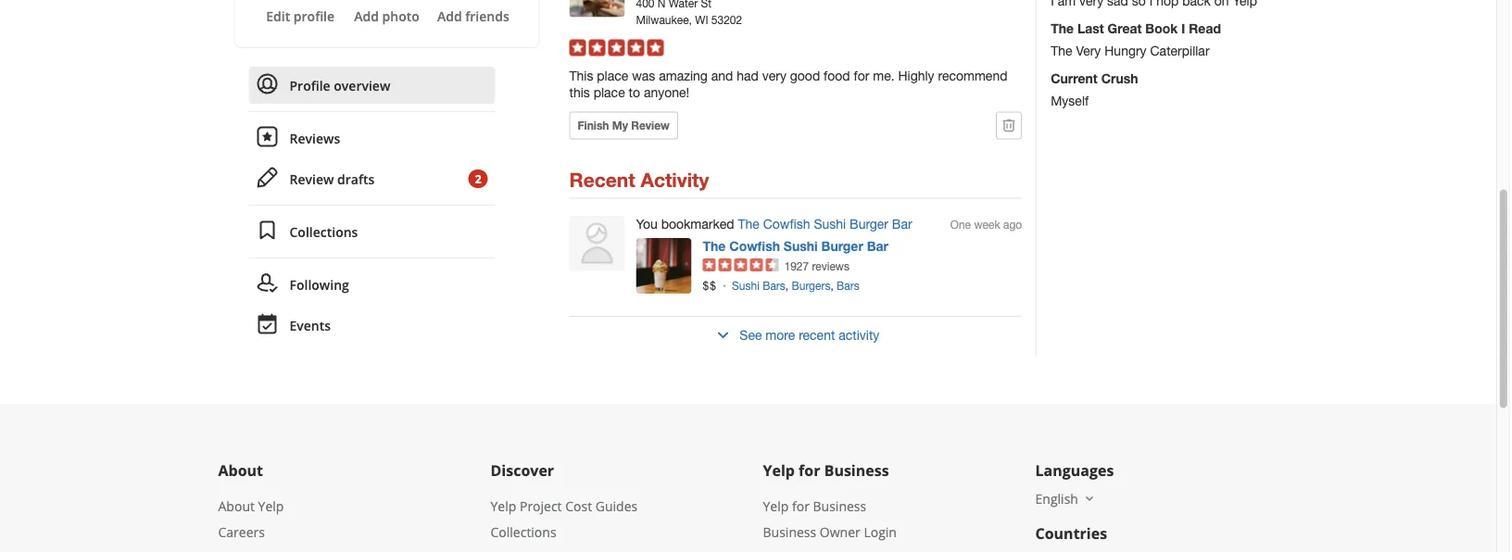 Task type: describe. For each thing, give the bounding box(es) containing it.
login
[[864, 523, 897, 541]]

review drafts menu item
[[249, 160, 495, 206]]

book
[[1146, 20, 1178, 35]]

business owner login link
[[763, 523, 897, 541]]

about yelp careers
[[218, 498, 284, 541]]

about yelp link
[[218, 498, 284, 515]]

drafts
[[337, 170, 375, 188]]

milwaukee,
[[636, 13, 692, 26]]

2 , from the left
[[831, 279, 834, 292]]

reviews
[[812, 260, 850, 273]]

1 vertical spatial collections link
[[491, 523, 557, 541]]

yelp for yelp for business business owner login
[[763, 498, 789, 515]]

yelp for business business owner login
[[763, 498, 897, 541]]

yelp project cost guides link
[[491, 498, 638, 515]]

0 vertical spatial cowfish
[[764, 216, 811, 231]]

0 horizontal spatial bar
[[867, 239, 889, 254]]

cost
[[566, 498, 592, 515]]

1 bars from the left
[[763, 279, 786, 292]]

one
[[951, 218, 971, 231]]

events
[[290, 317, 331, 334]]

review inside the "review drafts" menu item
[[290, 170, 334, 188]]

profile
[[290, 76, 331, 94]]

anyone!
[[644, 84, 690, 100]]

yelp for business
[[763, 461, 889, 481]]

the left very
[[1051, 42, 1073, 58]]

recent
[[570, 168, 636, 191]]

week
[[975, 218, 1001, 231]]

careers
[[218, 523, 265, 541]]

business for yelp for business business owner login
[[813, 498, 867, 515]]

very
[[763, 68, 787, 83]]

photo
[[382, 7, 420, 25]]

last
[[1078, 20, 1105, 35]]

edit profile
[[266, 7, 335, 25]]

the up 4.5 star rating image at the top
[[738, 216, 760, 231]]

for inside this place was amazing and had very good food for me. highly recommend this place to anyone!
[[854, 68, 870, 83]]

english button
[[1036, 490, 1097, 508]]

1927
[[785, 260, 809, 273]]

finish my review
[[578, 119, 670, 132]]

crush
[[1102, 70, 1139, 86]]

following
[[290, 276, 349, 293]]

1927 reviews
[[785, 260, 850, 273]]

about for about
[[218, 461, 263, 481]]

me.
[[873, 68, 895, 83]]

0 vertical spatial place
[[597, 68, 629, 83]]

reviews
[[290, 129, 340, 147]]

collections inside yelp project cost guides collections
[[491, 523, 557, 541]]

5.0 star rating image
[[570, 39, 664, 56]]

recommend
[[939, 68, 1008, 83]]

0 vertical spatial collections link
[[249, 213, 495, 250]]

finish my review link
[[570, 112, 678, 139]]

1 vertical spatial cowfish
[[730, 239, 780, 254]]

project
[[520, 498, 562, 515]]

owner
[[820, 523, 861, 541]]

24 review v2 image
[[256, 126, 279, 148]]

was
[[632, 68, 656, 83]]

0 vertical spatial burger
[[850, 216, 889, 231]]

53202
[[712, 13, 743, 26]]

food
[[824, 68, 851, 83]]

caterpillar
[[1151, 42, 1210, 58]]

yelp inside about yelp careers
[[258, 498, 284, 515]]

profile overview link
[[249, 67, 495, 104]]

you
[[636, 216, 658, 231]]

1 vertical spatial burger
[[822, 239, 864, 254]]

current
[[1051, 70, 1098, 86]]

activity
[[839, 328, 880, 343]]

this
[[570, 68, 594, 83]]

add photo
[[354, 7, 420, 25]]

see more recent activity link
[[570, 317, 1023, 356]]

2 vertical spatial business
[[763, 523, 817, 541]]

you bookmarked the cowfish sushi burger bar
[[636, 216, 913, 231]]

current crush myself
[[1051, 70, 1139, 108]]

1 , from the left
[[786, 279, 789, 292]]

sushi bars , burgers , bars
[[732, 279, 860, 292]]

bars link
[[837, 279, 860, 292]]

add friends
[[437, 7, 510, 25]]

this place was amazing and had very good food for me. highly recommend this place to anyone!
[[570, 68, 1008, 100]]

yelp for yelp for business
[[763, 461, 795, 481]]

very
[[1077, 42, 1102, 58]]

more
[[766, 328, 796, 343]]

see more recent activity
[[740, 328, 880, 343]]

discover
[[491, 461, 554, 481]]

events link
[[249, 307, 495, 344]]

good
[[790, 68, 821, 83]]

see
[[740, 328, 762, 343]]

$$
[[703, 279, 717, 292]]

english
[[1036, 490, 1079, 508]]



Task type: vqa. For each thing, say whether or not it's contained in the screenshot.


Task type: locate. For each thing, give the bounding box(es) containing it.
recent
[[799, 328, 835, 343]]

business down yelp for business link in the bottom of the page
[[763, 523, 817, 541]]

0 vertical spatial sushi
[[814, 216, 846, 231]]

2 vertical spatial for
[[792, 498, 810, 515]]

the cowfish sushi burger bar link
[[738, 216, 913, 231], [703, 239, 889, 254]]

yelp up yelp for business link in the bottom of the page
[[763, 461, 795, 481]]

2 add from the left
[[437, 7, 462, 25]]

collections link down the "review drafts" menu item
[[249, 213, 495, 250]]

1 vertical spatial bar
[[867, 239, 889, 254]]

activity
[[641, 168, 709, 191]]

0 vertical spatial business
[[825, 461, 889, 481]]

yelp inside yelp for business business owner login
[[763, 498, 789, 515]]

1 horizontal spatial add
[[437, 7, 462, 25]]

1 horizontal spatial collections
[[491, 523, 557, 541]]

collections down project
[[491, 523, 557, 541]]

the cowfish sushi burger bar image
[[636, 238, 692, 294]]

reviews link
[[249, 120, 495, 157]]

0 horizontal spatial review
[[290, 170, 334, 188]]

1 vertical spatial review
[[290, 170, 334, 188]]

4.5 star rating image
[[703, 259, 779, 272]]

one week ago
[[951, 218, 1023, 231]]

yelp left project
[[491, 498, 517, 515]]

collections inside menu item
[[290, 223, 358, 241]]

1 horizontal spatial bars
[[837, 279, 860, 292]]

24 following v2 image
[[256, 272, 279, 294]]

the cowfish sushi burger bar
[[703, 239, 889, 254]]

and
[[712, 68, 734, 83]]

1 horizontal spatial review
[[631, 119, 670, 132]]

2 bars from the left
[[837, 279, 860, 292]]

review inside finish my review link
[[631, 119, 670, 132]]

review drafts
[[290, 170, 375, 188]]

collections up following
[[290, 223, 358, 241]]

1 add from the left
[[354, 7, 379, 25]]

burger up reviews
[[822, 239, 864, 254]]

bars down the 1927
[[763, 279, 786, 292]]

1 vertical spatial for
[[799, 461, 821, 481]]

hungry
[[1105, 42, 1147, 58]]

milwaukee, wi 53202
[[636, 13, 743, 26]]

profile overview
[[290, 76, 391, 94]]

24 collections v2 image
[[256, 219, 279, 242]]

0 vertical spatial the cowfish sushi burger bar link
[[738, 216, 913, 231]]

1 vertical spatial collections
[[491, 523, 557, 541]]

the down the bookmarked
[[703, 239, 726, 254]]

had
[[737, 68, 759, 83]]

24 event v2 image
[[256, 313, 279, 335]]

menu containing profile overview
[[249, 67, 495, 344]]

add left photo
[[354, 7, 379, 25]]

yelp up 'business owner login' link
[[763, 498, 789, 515]]

review down reviews
[[290, 170, 334, 188]]

yelp project cost guides collections
[[491, 498, 638, 541]]

collections menu item
[[249, 213, 495, 259]]

i
[[1182, 20, 1186, 35]]

2 vertical spatial sushi
[[732, 279, 760, 292]]

review right my
[[631, 119, 670, 132]]

0 horizontal spatial collections
[[290, 223, 358, 241]]

2 about from the top
[[218, 498, 255, 515]]

0 vertical spatial bar
[[892, 216, 913, 231]]

business for yelp for business
[[825, 461, 889, 481]]

1 horizontal spatial bar
[[892, 216, 913, 231]]

1 vertical spatial sushi
[[784, 239, 818, 254]]

bookmarked
[[662, 216, 735, 231]]

to
[[629, 84, 641, 100]]

collections link down project
[[491, 523, 557, 541]]

careers link
[[218, 523, 265, 541]]

yelp
[[763, 461, 795, 481], [258, 498, 284, 515], [491, 498, 517, 515], [763, 498, 789, 515]]

about inside about yelp careers
[[218, 498, 255, 515]]

yelp inside yelp project cost guides collections
[[491, 498, 517, 515]]

, left bars "link"
[[831, 279, 834, 292]]

24 profile v2 image
[[256, 73, 279, 95]]

place down the "5.0 star rating" image
[[597, 68, 629, 83]]

overview
[[334, 76, 391, 94]]

1 vertical spatial place
[[594, 84, 625, 100]]

1 about from the top
[[218, 461, 263, 481]]

highly
[[899, 68, 935, 83]]

, down the 1927
[[786, 279, 789, 292]]

cowfish
[[764, 216, 811, 231], [730, 239, 780, 254]]

24 pencil v2 image
[[256, 166, 279, 189]]

add for add photo
[[354, 7, 379, 25]]

0 horizontal spatial bars
[[763, 279, 786, 292]]

this
[[570, 84, 590, 100]]

0 horizontal spatial ,
[[786, 279, 789, 292]]

collections link
[[249, 213, 495, 250], [491, 523, 557, 541]]

burger
[[850, 216, 889, 231], [822, 239, 864, 254]]

add for add friends
[[437, 7, 462, 25]]

0 vertical spatial about
[[218, 461, 263, 481]]

for for yelp for business
[[799, 461, 821, 481]]

cowfish up 4.5 star rating image at the top
[[730, 239, 780, 254]]

sushi
[[814, 216, 846, 231], [784, 239, 818, 254], [732, 279, 760, 292]]

read
[[1189, 20, 1222, 35]]

1 vertical spatial about
[[218, 498, 255, 515]]

sushi up the 1927
[[784, 239, 818, 254]]

guides
[[596, 498, 638, 515]]

friends
[[466, 7, 510, 25]]

yelp up careers
[[258, 498, 284, 515]]

profile overview menu item
[[249, 67, 495, 112]]

burger up bars "link"
[[850, 216, 889, 231]]

1 vertical spatial the cowfish sushi burger bar link
[[703, 239, 889, 254]]

yelp for business link
[[763, 498, 867, 515]]

bars down reviews
[[837, 279, 860, 292]]

place
[[597, 68, 629, 83], [594, 84, 625, 100]]

for left me.
[[854, 68, 870, 83]]

sushi down 4.5 star rating image at the top
[[732, 279, 760, 292]]

1 horizontal spatial ,
[[831, 279, 834, 292]]

following link
[[249, 266, 495, 303]]

business up yelp for business link in the bottom of the page
[[825, 461, 889, 481]]

the cowfish sushi burger bar link up the cowfish sushi burger bar
[[738, 216, 913, 231]]

my
[[613, 119, 628, 132]]

myself
[[1051, 92, 1089, 108]]

0 vertical spatial for
[[854, 68, 870, 83]]

languages
[[1036, 461, 1115, 481]]

add left friends
[[437, 7, 462, 25]]

for
[[854, 68, 870, 83], [799, 461, 821, 481], [792, 498, 810, 515]]

the last great book i read the very hungry caterpillar
[[1051, 20, 1222, 58]]

great
[[1108, 20, 1142, 35]]

business
[[825, 461, 889, 481], [813, 498, 867, 515], [763, 523, 817, 541]]

for up 'business owner login' link
[[792, 498, 810, 515]]

the left last
[[1051, 20, 1074, 35]]

sushi up the cowfish sushi burger bar
[[814, 216, 846, 231]]

for up yelp for business link in the bottom of the page
[[799, 461, 821, 481]]

finish
[[578, 119, 609, 132]]

0 vertical spatial review
[[631, 119, 670, 132]]

ago
[[1004, 218, 1023, 231]]

menu
[[249, 67, 495, 344]]

0 vertical spatial collections
[[290, 223, 358, 241]]

business up owner at the bottom of the page
[[813, 498, 867, 515]]

16 chevron down v2 image
[[1083, 492, 1097, 507]]

amazing
[[659, 68, 708, 83]]

burgers link
[[792, 279, 831, 292]]

about
[[218, 461, 263, 481], [218, 498, 255, 515]]

place left to
[[594, 84, 625, 100]]

for for yelp for business business owner login
[[792, 498, 810, 515]]

recent activity
[[570, 168, 709, 191]]

collections
[[290, 223, 358, 241], [491, 523, 557, 541]]

for inside yelp for business business owner login
[[792, 498, 810, 515]]

about up careers
[[218, 498, 255, 515]]

countries
[[1036, 524, 1108, 544]]

sushi bars link
[[732, 279, 786, 292]]

0 horizontal spatial add
[[354, 7, 379, 25]]

about for about yelp careers
[[218, 498, 255, 515]]

burgers
[[792, 279, 831, 292]]

yelp for yelp project cost guides collections
[[491, 498, 517, 515]]

about up the about yelp link
[[218, 461, 263, 481]]

bar
[[892, 216, 913, 231], [867, 239, 889, 254]]

1 vertical spatial business
[[813, 498, 867, 515]]

cowfish up the cowfish sushi burger bar
[[764, 216, 811, 231]]

profile
[[294, 7, 335, 25]]

the cowfish sushi burger bar link up the 1927
[[703, 239, 889, 254]]

wi
[[695, 13, 709, 26]]

the
[[1051, 20, 1074, 35], [1051, 42, 1073, 58], [738, 216, 760, 231], [703, 239, 726, 254]]

review
[[631, 119, 670, 132], [290, 170, 334, 188]]

2
[[475, 171, 482, 186]]



